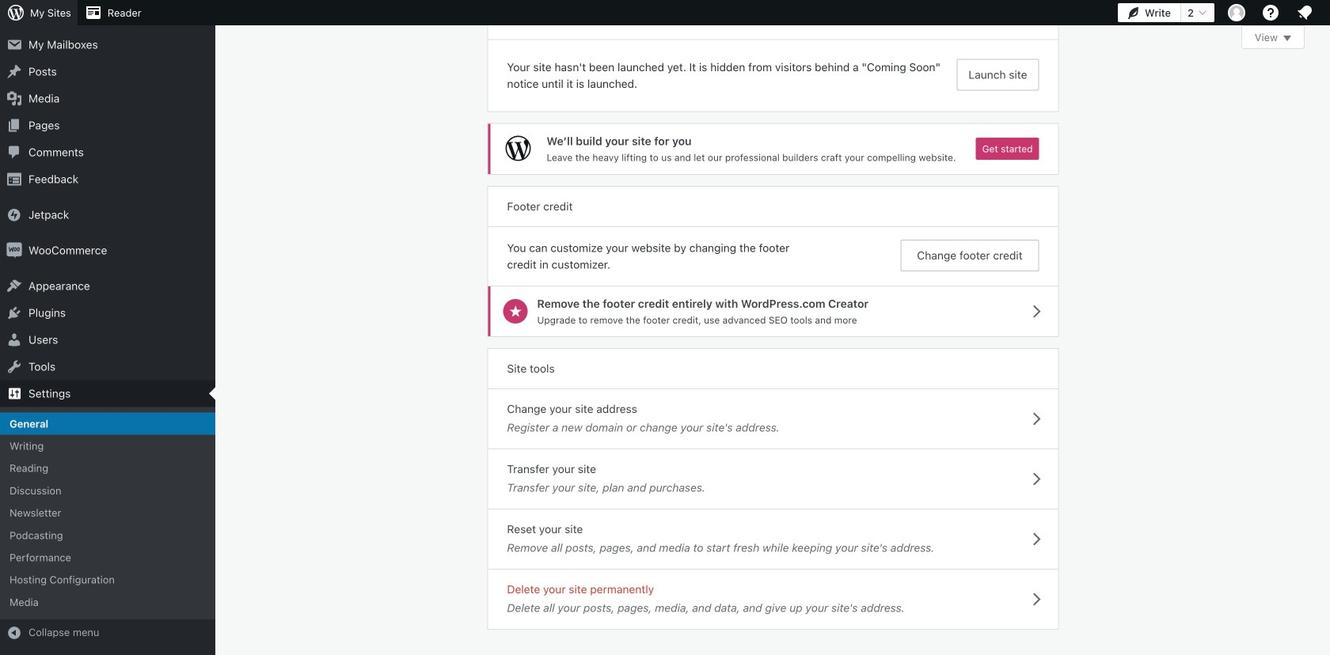 Task type: describe. For each thing, give the bounding box(es) containing it.
help image
[[1262, 3, 1281, 22]]

manage your notifications image
[[1296, 3, 1315, 22]]

my profile image
[[1228, 4, 1246, 21]]

2 img image from the top
[[6, 243, 22, 258]]



Task type: vqa. For each thing, say whether or not it's contained in the screenshot.
1st img from the top of the page
yes



Task type: locate. For each thing, give the bounding box(es) containing it.
1 img image from the top
[[6, 207, 22, 223]]

img image
[[6, 207, 22, 223], [6, 243, 22, 258]]

0 vertical spatial img image
[[6, 207, 22, 223]]

1 vertical spatial img image
[[6, 243, 22, 258]]

main content
[[488, 0, 1305, 630]]

closed image
[[1284, 36, 1292, 41]]



